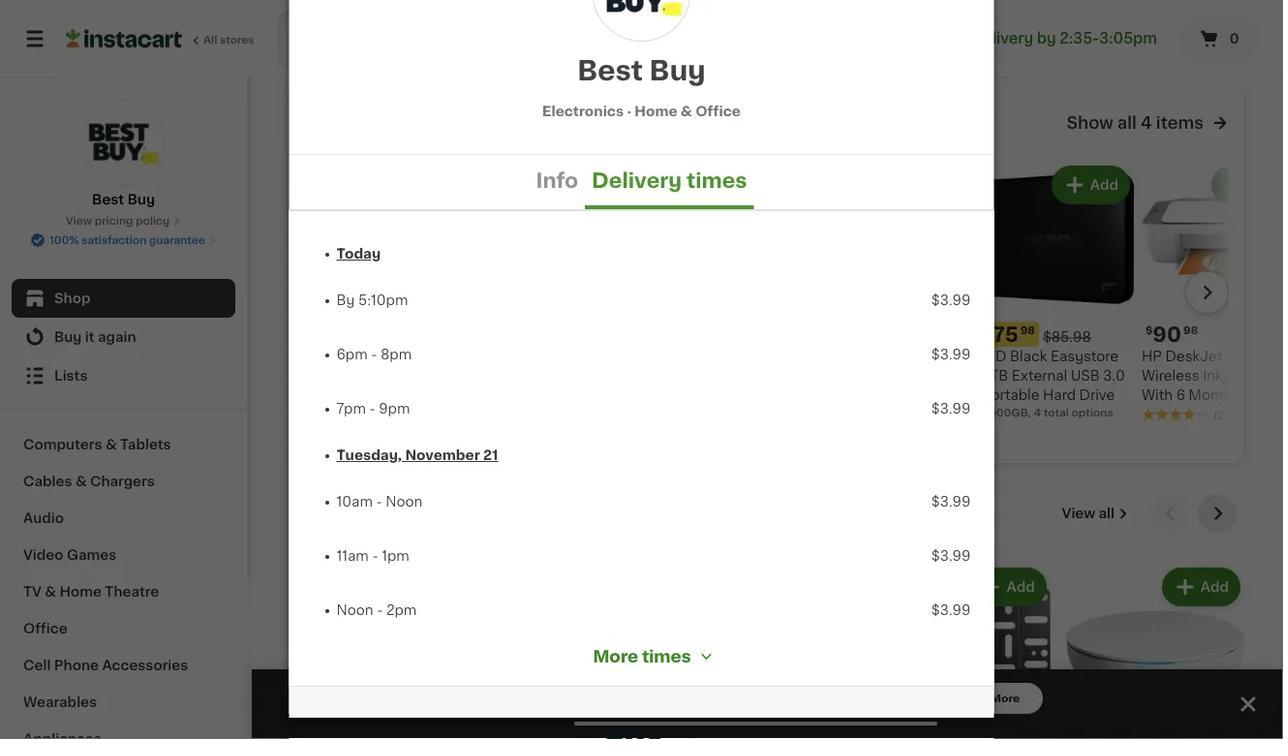 Task type: vqa. For each thing, say whether or not it's contained in the screenshot.

yes



Task type: locate. For each thing, give the bounding box(es) containing it.
delivery inside button
[[616, 32, 675, 46]]


[[699, 649, 715, 665]]

black inside wd black easystore 2tb external usb 3.0 portable hard drive 2000gb, 4 total options
[[1010, 350, 1048, 364]]

more for more times 
[[593, 648, 639, 664]]

buy left it
[[54, 330, 82, 344]]

delivery inside tab
[[592, 170, 682, 190]]

more
[[593, 648, 639, 664], [991, 693, 1020, 704]]

green,
[[965, 33, 1002, 44]]

2tb
[[982, 370, 1009, 383]]

product group containing 90
[[1142, 162, 1284, 441]]

times
[[687, 170, 747, 190], [642, 648, 691, 664]]

home for &
[[635, 104, 678, 118]]

& left tablets
[[106, 438, 117, 451]]

(2.39k)
[[1214, 410, 1254, 421]]

best buy up the view pricing policy link
[[92, 193, 155, 206]]

0 horizontal spatial more
[[593, 648, 639, 664]]

7pm
[[337, 402, 366, 416]]

$
[[986, 326, 993, 336], [1146, 326, 1153, 336]]

11am - 1pm
[[337, 549, 410, 563]]

item carousel region
[[791, 162, 1284, 441], [291, 495, 1245, 739]]

& up 'shredder'
[[857, 389, 868, 403]]

0 horizontal spatial best buy
[[92, 193, 155, 206]]

physical button
[[291, 0, 469, 27]]

buy
[[650, 57, 706, 84], [127, 193, 155, 206], [54, 330, 82, 344]]

2755e
[[1226, 350, 1268, 364]]

0 horizontal spatial 4
[[1004, 33, 1012, 44]]

2:35-
[[1060, 31, 1100, 46]]

tab list containing info
[[289, 155, 994, 209]]

times for delivery
[[687, 170, 747, 190]]

98 for 90
[[1184, 326, 1199, 336]]

★★★★★
[[1142, 408, 1210, 421], [1142, 408, 1210, 421]]

1 vertical spatial buy
[[127, 193, 155, 206]]

0 vertical spatial home
[[635, 104, 678, 118]]

total right green,
[[1014, 33, 1040, 44]]

2 $3.99 from the top
[[932, 348, 971, 361]]

$ 75 98
[[986, 325, 1036, 345]]

all
[[1118, 115, 1137, 132], [1099, 507, 1115, 521]]

0 horizontal spatial add button
[[970, 570, 1045, 605]]

video
[[23, 548, 63, 562]]

1 horizontal spatial best
[[578, 57, 643, 84]]

& right tv
[[45, 585, 56, 599]]

1 vertical spatial 4
[[1141, 115, 1153, 132]]

$ 90 98
[[1146, 325, 1199, 345]]

0 horizontal spatial office
[[23, 622, 67, 636]]

1 horizontal spatial home
[[635, 104, 678, 118]]

1 horizontal spatial add button
[[1054, 168, 1129, 203]]

satisfaction
[[82, 235, 147, 246]]

dvd
[[822, 389, 854, 403]]

view inside "popup button"
[[1062, 507, 1096, 521]]

0 horizontal spatial total
[[1014, 33, 1040, 44]]

item carousel region containing 75
[[791, 162, 1284, 441]]

audio
[[23, 512, 64, 525]]

total inside neon pink/neon green, 4 total options
[[1014, 33, 1040, 44]]

2 black from the left
[[1010, 350, 1048, 364]]

98 right 90
[[1184, 326, 1199, 336]]

1 vertical spatial more
[[991, 693, 1020, 704]]

2 98 from the left
[[1184, 326, 1199, 336]]

buy up electronics · home & office
[[650, 57, 706, 84]]

black inside insignia black 10- sheet crosscut cd, dvd & paper shredder
[[879, 350, 916, 364]]

4 left items
[[1141, 115, 1153, 132]]

$85.98
[[1043, 331, 1092, 345]]

100% satisfaction guarantee button
[[30, 229, 217, 248]]

-
[[371, 348, 377, 361], [369, 402, 376, 416], [376, 495, 382, 509], [372, 549, 378, 563], [377, 604, 383, 617]]

0 vertical spatial view
[[66, 216, 92, 226]]

0 horizontal spatial black
[[879, 350, 916, 364]]

usb
[[1071, 370, 1100, 383]]

total
[[1014, 33, 1040, 44], [1044, 408, 1069, 419]]

3.0
[[1104, 370, 1126, 383]]

0 horizontal spatial 98
[[1021, 326, 1036, 336]]

1 horizontal spatial all
[[1118, 115, 1137, 132]]

times left 
[[642, 648, 691, 664]]

wireless
[[1142, 370, 1200, 383]]

times inside tab
[[687, 170, 747, 190]]

best up ·
[[578, 57, 643, 84]]

delivery for delivery
[[616, 32, 675, 46]]

best buy logo image
[[81, 101, 166, 186]]

1000gb
[[1066, 33, 1111, 44]]

1 vertical spatial times
[[642, 648, 691, 664]]

0 vertical spatial total
[[1014, 33, 1040, 44]]

options
[[872, 49, 914, 59], [1072, 408, 1114, 419]]

view pricing policy
[[66, 216, 170, 226]]

audio link
[[12, 500, 235, 537]]

office down 'service type' group
[[696, 104, 741, 118]]

1 horizontal spatial more
[[991, 693, 1020, 704]]

1 $ from the left
[[986, 326, 993, 336]]

1 vertical spatial all
[[1099, 507, 1115, 521]]

- right 10am
[[376, 495, 382, 509]]

all for view
[[1099, 507, 1115, 521]]

1 horizontal spatial black
[[1010, 350, 1048, 364]]

1 horizontal spatial $
[[1146, 326, 1153, 336]]

& for tablets
[[106, 438, 117, 451]]

4 inside show all 4 items link
[[1141, 115, 1153, 132]]

delivery up electronics · home & office
[[616, 32, 675, 46]]

- right 6pm
[[371, 348, 377, 361]]

100%
[[50, 235, 79, 246]]

today
[[337, 247, 381, 261]]

2 horizontal spatial 4
[[1141, 115, 1153, 132]]

crosscut
[[866, 370, 928, 383]]

office up cell
[[23, 622, 67, 636]]

& right cables at the left of the page
[[75, 475, 87, 488]]

best up pricing
[[92, 193, 124, 206]]

computers & tablets
[[23, 438, 171, 451]]

1 vertical spatial home
[[60, 585, 102, 599]]

options down drive
[[1072, 408, 1114, 419]]

0 button
[[1181, 16, 1260, 62]]

10-
[[919, 350, 940, 364]]

0 vertical spatial item carousel region
[[791, 162, 1284, 441]]

home down video games
[[60, 585, 102, 599]]

black for insignia
[[879, 350, 916, 364]]

1 98 from the left
[[1021, 326, 1036, 336]]

hard
[[1043, 389, 1076, 403]]

black for wd
[[1010, 350, 1048, 364]]

2 vertical spatial 4
[[1034, 408, 1042, 419]]

1 vertical spatial total
[[1044, 408, 1069, 419]]

- right the 7pm
[[369, 402, 376, 416]]

delivery times
[[592, 170, 747, 190]]

delivery left the by at the right
[[971, 31, 1034, 46]]

1 vertical spatial view
[[1062, 507, 1096, 521]]

98 right the 75
[[1021, 326, 1036, 336]]

noon - 2pm
[[337, 604, 417, 617]]

0 vertical spatial 4
[[1004, 33, 1012, 44]]

&
[[681, 104, 693, 118], [857, 389, 868, 403], [106, 438, 117, 451], [75, 475, 87, 488], [45, 585, 56, 599]]

$3.99
[[932, 294, 971, 307], [932, 348, 971, 361], [932, 402, 971, 416], [932, 495, 971, 509], [932, 549, 971, 563], [932, 604, 971, 617]]

all stores
[[203, 34, 254, 45]]

$ up wd
[[986, 326, 993, 336]]

noon
[[386, 495, 423, 509], [337, 604, 374, 617]]

1 vertical spatial office
[[23, 622, 67, 636]]

november
[[405, 449, 480, 462]]

more for more
[[991, 693, 1020, 704]]

office link
[[12, 610, 235, 647]]

98
[[1021, 326, 1036, 336], [1184, 326, 1199, 336]]

1 horizontal spatial options
[[1072, 408, 1114, 419]]

policy
[[136, 216, 170, 226]]

0 horizontal spatial noon
[[337, 604, 374, 617]]

deskjet
[[1166, 350, 1223, 364]]

5:10pm
[[358, 294, 408, 307]]

0 horizontal spatial all
[[1099, 507, 1115, 521]]

delivery down electronics · home & office
[[592, 170, 682, 190]]

more inside button
[[991, 693, 1020, 704]]

total down hard
[[1044, 408, 1069, 419]]

options down 'neon'
[[872, 49, 914, 59]]

- left 2pm
[[377, 604, 383, 617]]

1 horizontal spatial view
[[1062, 507, 1096, 521]]

4 right green,
[[1004, 33, 1012, 44]]

again
[[98, 330, 136, 344]]

paper
[[871, 389, 911, 403]]

1 vertical spatial best
[[92, 193, 124, 206]]

0 vertical spatial all
[[1118, 115, 1137, 132]]

0 horizontal spatial home
[[60, 585, 102, 599]]

4 right 2000gb,
[[1034, 408, 1042, 419]]

add button
[[1054, 168, 1129, 203], [970, 570, 1045, 605], [1164, 570, 1239, 605]]

more inside "more times "
[[593, 648, 639, 664]]

tuesday, november 21
[[337, 449, 498, 462]]

1 horizontal spatial office
[[696, 104, 741, 118]]

all inside "popup button"
[[1099, 507, 1115, 521]]

cables
[[23, 475, 72, 488]]

noon left 2pm
[[337, 604, 374, 617]]

delivery button
[[599, 19, 692, 58]]

0 vertical spatial best
[[578, 57, 643, 84]]

1 vertical spatial options
[[1072, 408, 1114, 419]]

tuesday,
[[337, 449, 402, 462]]

black up external on the bottom right
[[1010, 350, 1048, 364]]

3 $3.99 from the top
[[932, 402, 971, 416]]

1 horizontal spatial 4
[[1034, 408, 1042, 419]]

info
[[536, 170, 578, 190]]

0 vertical spatial options
[[872, 49, 914, 59]]

home
[[635, 104, 678, 118], [60, 585, 102, 599]]

times inside "more times "
[[642, 648, 691, 664]]

it
[[85, 330, 95, 344]]

tv
[[23, 585, 42, 599]]

tab list
[[289, 155, 994, 209]]

1 black from the left
[[879, 350, 916, 364]]

noon down tuesday, november 21
[[386, 495, 423, 509]]

2 horizontal spatial buy
[[650, 57, 706, 84]]

1 horizontal spatial noon
[[386, 495, 423, 509]]

1 vertical spatial item carousel region
[[291, 495, 1245, 739]]

$ inside $ 75 98
[[986, 326, 993, 336]]

product group
[[982, 162, 1134, 421], [1142, 162, 1284, 441], [291, 565, 469, 739], [872, 565, 1051, 739], [1066, 565, 1245, 739]]

9pm
[[379, 402, 410, 416]]

chargers
[[90, 475, 155, 488]]

90
[[1153, 325, 1182, 345]]

neon pink/neon green, 4 total options
[[872, 33, 1040, 59]]

home right ·
[[635, 104, 678, 118]]

4 $3.99 from the top
[[932, 495, 971, 509]]

best buy link
[[81, 101, 166, 209]]

2 $ from the left
[[1146, 326, 1153, 336]]

wearables
[[23, 696, 97, 709]]

$3.99 for 9pm
[[932, 402, 971, 416]]

best
[[578, 57, 643, 84], [92, 193, 124, 206]]

1 horizontal spatial add
[[1091, 179, 1119, 192]]

best buy up electronics · home & office
[[578, 57, 706, 84]]

8pm
[[381, 348, 412, 361]]

treatment tracker modal dialog
[[252, 669, 1284, 739]]

0 horizontal spatial options
[[872, 49, 914, 59]]

- left 1pm
[[372, 549, 378, 563]]

5 $3.99 from the top
[[932, 549, 971, 563]]

98 inside $ 90 98
[[1184, 326, 1199, 336]]

1pm
[[382, 549, 410, 563]]

98 inside $ 75 98
[[1021, 326, 1036, 336]]

$ up hp
[[1146, 326, 1153, 336]]

6 $3.99 from the top
[[932, 604, 971, 617]]

black up crosscut
[[879, 350, 916, 364]]

theatre
[[105, 585, 159, 599]]

2 vertical spatial buy
[[54, 330, 82, 344]]

neon pink/neon green, 4 total options button
[[872, 0, 1051, 62]]

1 horizontal spatial total
[[1044, 408, 1069, 419]]

cover photo image
[[306, 162, 791, 436]]

1 horizontal spatial best buy
[[578, 57, 706, 84]]

times down show all 4 items link
[[687, 170, 747, 190]]

0 horizontal spatial view
[[66, 216, 92, 226]]

0 horizontal spatial $
[[986, 326, 993, 336]]

1 horizontal spatial 98
[[1184, 326, 1199, 336]]

external
[[1012, 370, 1068, 383]]

0 vertical spatial times
[[687, 170, 747, 190]]

buy up policy
[[127, 193, 155, 206]]

0 vertical spatial more
[[593, 648, 639, 664]]

0 horizontal spatial best
[[92, 193, 124, 206]]

$ for 75
[[986, 326, 993, 336]]

shredder
[[822, 409, 885, 422]]

None search field
[[277, 12, 574, 66]]

0 vertical spatial best buy
[[578, 57, 706, 84]]

- for noon
[[377, 604, 383, 617]]

0 horizontal spatial buy
[[54, 330, 82, 344]]

- for 6pm
[[371, 348, 377, 361]]

1 horizontal spatial buy
[[127, 193, 155, 206]]

1 vertical spatial noon
[[337, 604, 374, 617]]

$ inside $ 90 98
[[1146, 326, 1153, 336]]



Task type: describe. For each thing, give the bounding box(es) containing it.
delivery by 2:35-3:05pm link
[[940, 27, 1158, 50]]

product group containing 75
[[982, 162, 1134, 421]]

delivery for delivery times
[[592, 170, 682, 190]]

items
[[1157, 115, 1204, 132]]

6pm - 8pm
[[337, 348, 412, 361]]

computers & tablets link
[[12, 426, 235, 463]]

- for 7pm
[[369, 402, 376, 416]]

$65.98 original price: $85.98 element
[[822, 322, 975, 348]]

0 vertical spatial noon
[[386, 495, 423, 509]]

insignia black 10- sheet crosscut cd, dvd & paper shredder button
[[822, 162, 975, 422]]

view for view pricing policy
[[66, 216, 92, 226]]

$3.99 for 8pm
[[932, 348, 971, 361]]

info tab
[[529, 155, 585, 209]]

- for 11am
[[372, 549, 378, 563]]

buy it again
[[54, 330, 136, 344]]

category
[[438, 504, 540, 524]]

2000gb,
[[982, 408, 1032, 419]]

service type group
[[599, 19, 807, 58]]

video games link
[[12, 537, 235, 574]]

$ for 90
[[1146, 326, 1153, 336]]

instacart logo image
[[66, 27, 182, 50]]

lists
[[54, 369, 88, 383]]

total inside wd black easystore 2tb external usb 3.0 portable hard drive 2000gb, 4 total options
[[1044, 408, 1069, 419]]

2 horizontal spatial add
[[1201, 581, 1229, 595]]

2pm
[[387, 604, 417, 617]]

shop
[[54, 292, 90, 305]]

98 for 75
[[1021, 326, 1036, 336]]

& for home
[[45, 585, 56, 599]]

4 inside wd black easystore 2tb external usb 3.0 portable hard drive 2000gb, 4 total options
[[1034, 408, 1042, 419]]

item carousel region containing most popular category
[[291, 495, 1245, 739]]

most popular category
[[291, 504, 540, 524]]

& right ·
[[681, 104, 693, 118]]

0 vertical spatial buy
[[650, 57, 706, 84]]

0 horizontal spatial add
[[1007, 581, 1035, 595]]

wearables link
[[12, 684, 235, 721]]

$3.99 for 1pm
[[932, 549, 971, 563]]

inkjet
[[1203, 370, 1241, 383]]

1 $3.99 from the top
[[932, 294, 971, 307]]

$3.99 for 2pm
[[932, 604, 971, 617]]

insignia black 10- sheet crosscut cd, dvd & paper shredder
[[822, 350, 956, 422]]

0
[[1230, 32, 1240, 46]]

1000gb button
[[1066, 0, 1245, 46]]

shop link
[[12, 279, 235, 318]]

cables & chargers
[[23, 475, 155, 488]]

options inside wd black easystore 2tb external usb 3.0 portable hard drive 2000gb, 4 total options
[[1072, 408, 1114, 419]]

100% satisfaction guarantee
[[50, 235, 205, 246]]

wd black easystore 2tb external usb 3.0 portable hard drive 2000gb, 4 total options
[[982, 350, 1126, 419]]

tv & home theatre link
[[12, 574, 235, 610]]

11am
[[337, 549, 369, 563]]

portable
[[982, 389, 1040, 403]]

drive
[[1080, 389, 1115, 403]]

delivery for delivery by 2:35-3:05pm
[[971, 31, 1034, 46]]

electronics
[[543, 104, 624, 118]]

- for 10am
[[376, 495, 382, 509]]

0 vertical spatial office
[[696, 104, 741, 118]]

pink/neon
[[905, 33, 962, 44]]

physical
[[291, 14, 337, 24]]

insignia
[[822, 350, 875, 364]]

all
[[203, 34, 217, 45]]

view pricing policy link
[[66, 213, 181, 229]]

6pm
[[337, 348, 368, 361]]

cd,
[[931, 370, 956, 383]]

more button
[[968, 683, 1044, 714]]

neon
[[872, 33, 902, 44]]

21
[[483, 449, 498, 462]]

popular
[[350, 504, 434, 524]]

most
[[291, 504, 345, 524]]

all for show
[[1118, 115, 1137, 132]]

75
[[993, 325, 1019, 345]]

electronics · home & office
[[543, 104, 741, 118]]

3:05pm
[[1100, 31, 1158, 46]]

guarantee
[[149, 235, 205, 246]]

times for more
[[642, 648, 691, 664]]

phone
[[54, 659, 99, 672]]

7pm - 9pm
[[337, 402, 410, 416]]

video games
[[23, 548, 116, 562]]

view for view all
[[1062, 507, 1096, 521]]

pricing
[[95, 216, 133, 226]]

home for theatre
[[60, 585, 102, 599]]

cell phone accessories
[[23, 659, 188, 672]]

10am
[[337, 495, 373, 509]]

view all
[[1062, 507, 1115, 521]]

accessories
[[102, 659, 188, 672]]

2 horizontal spatial add button
[[1164, 570, 1239, 605]]

by
[[1037, 31, 1057, 46]]

hp deskjet 2755e wireless inkjet print
[[1142, 350, 1284, 441]]

& inside insignia black 10- sheet crosscut cd, dvd & paper shredder
[[857, 389, 868, 403]]

computers
[[23, 438, 102, 451]]

by
[[337, 294, 355, 307]]

more times 
[[593, 648, 715, 665]]

sheet
[[822, 370, 862, 383]]

$3.99 for noon
[[932, 495, 971, 509]]

options inside neon pink/neon green, 4 total options
[[872, 49, 914, 59]]

delivery times tab
[[585, 155, 754, 209]]

stores
[[220, 34, 254, 45]]

show all 4 items
[[1067, 115, 1204, 132]]

all stores link
[[66, 12, 256, 66]]

games
[[67, 548, 116, 562]]

10am - noon
[[337, 495, 423, 509]]

lists link
[[12, 357, 235, 395]]

buy it again link
[[12, 318, 235, 357]]

& for chargers
[[75, 475, 87, 488]]

$75.98 original price: $85.98 element
[[982, 322, 1134, 348]]

cell phone accessories link
[[12, 647, 235, 684]]

by 5:10pm
[[337, 294, 408, 307]]

4 inside neon pink/neon green, 4 total options
[[1004, 33, 1012, 44]]

·
[[627, 104, 632, 118]]

1 vertical spatial best buy
[[92, 193, 155, 206]]



